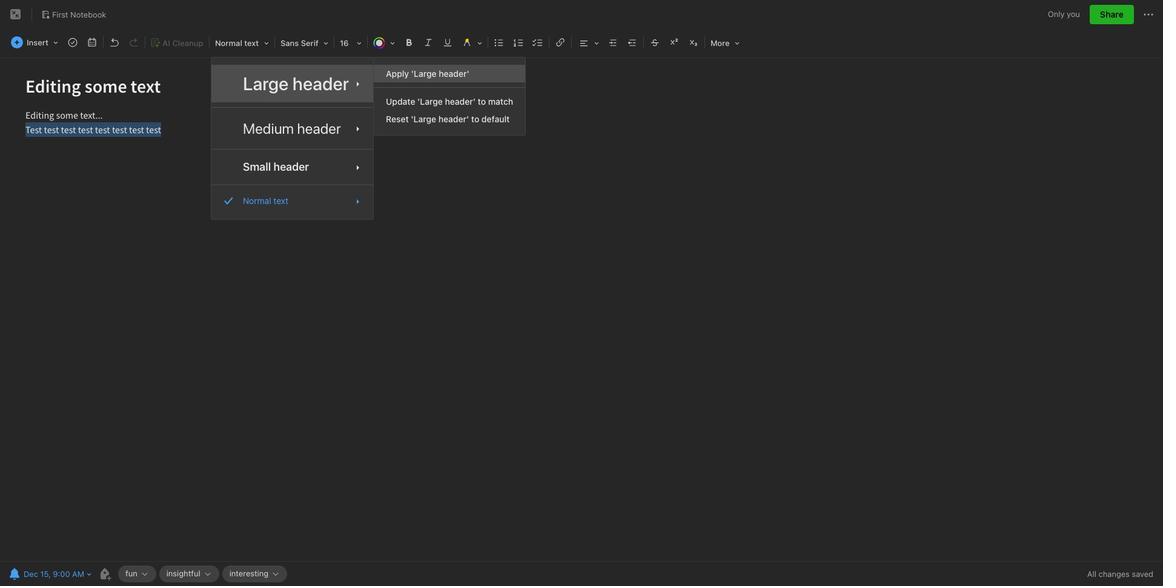 Task type: vqa. For each thing, say whether or not it's contained in the screenshot.
Dec 15, 9:00 Am Popup Button
yes



Task type: locate. For each thing, give the bounding box(es) containing it.
text inside heading level field
[[244, 38, 259, 48]]

0 vertical spatial normal text
[[215, 38, 259, 48]]

header inside large header link
[[293, 73, 349, 94]]

text
[[244, 38, 259, 48], [273, 196, 288, 206]]

interesting
[[229, 569, 268, 579]]

all
[[1087, 570, 1097, 579]]

0 horizontal spatial dropdown list menu
[[211, 65, 373, 212]]

interesting Tag actions field
[[268, 570, 280, 579]]

1 vertical spatial text
[[273, 196, 288, 206]]

header' up update 'large header' to match link
[[439, 68, 469, 79]]

Insert field
[[8, 34, 62, 51]]

only you
[[1048, 9, 1080, 19]]

0 vertical spatial header
[[293, 73, 349, 94]]

0 vertical spatial to
[[478, 96, 486, 107]]

0 vertical spatial 'large
[[411, 68, 437, 79]]

more
[[711, 38, 730, 48]]

collapse note image
[[8, 7, 23, 22]]

header' up reset 'large header' to default link
[[445, 96, 476, 107]]

'large up reset 'large header' to default
[[418, 96, 443, 107]]

to for default
[[471, 114, 479, 124]]

header' down update 'large header' to match link
[[439, 114, 469, 124]]

dropdown list menu
[[211, 65, 373, 212], [374, 65, 525, 128]]

Font size field
[[336, 34, 366, 51]]

subscript image
[[685, 34, 702, 51]]

to
[[478, 96, 486, 107], [471, 114, 479, 124]]

dec 15, 9:00 am
[[24, 570, 84, 579]]

calendar event image
[[84, 34, 101, 51]]

1 dropdown list menu from the left
[[211, 65, 373, 212]]

all changes saved
[[1087, 570, 1154, 579]]

dropdown list menu containing apply 'large header'
[[374, 65, 525, 128]]

header'
[[439, 68, 469, 79], [445, 96, 476, 107], [439, 114, 469, 124]]

header up small header field in the top left of the page
[[297, 120, 341, 137]]

header' for default
[[439, 114, 469, 124]]

strikethrough image
[[646, 34, 663, 51]]

2 vertical spatial 'large
[[411, 114, 436, 124]]

1 horizontal spatial dropdown list menu
[[374, 65, 525, 128]]

15,
[[40, 570, 51, 579]]

[object Object] field
[[211, 65, 373, 102]]

0 horizontal spatial text
[[244, 38, 259, 48]]

header inside medium header link
[[297, 120, 341, 137]]

normal text down small
[[243, 196, 288, 206]]

normal text up the "large"
[[215, 38, 259, 48]]

1 horizontal spatial normal
[[243, 196, 271, 206]]

'large for apply
[[411, 68, 437, 79]]

Highlight field
[[457, 34, 486, 51]]

'large right reset
[[411, 114, 436, 124]]

0 vertical spatial text
[[244, 38, 259, 48]]

1 vertical spatial normal text
[[243, 196, 288, 206]]

large header link
[[211, 65, 373, 102]]

serif
[[301, 38, 319, 48]]

normal inside heading level field
[[215, 38, 242, 48]]

1 vertical spatial header
[[297, 120, 341, 137]]

fun button
[[118, 566, 156, 583]]

insert
[[27, 38, 48, 47]]

insert link image
[[552, 34, 569, 51]]

More actions field
[[1141, 5, 1156, 24]]

header
[[293, 73, 349, 94], [297, 120, 341, 137], [274, 161, 309, 173]]

to left default
[[471, 114, 479, 124]]

normal text inside normal text link
[[243, 196, 288, 206]]

dec 15, 9:00 am button
[[6, 566, 85, 583]]

9:00
[[53, 570, 70, 579]]

reset 'large header' to default link
[[374, 110, 525, 128]]

am
[[72, 570, 84, 579]]

1 horizontal spatial text
[[273, 196, 288, 206]]

dropdown list menu containing large header
[[211, 65, 373, 212]]

More field
[[706, 34, 744, 51]]

normal text
[[215, 38, 259, 48], [243, 196, 288, 206]]

apply
[[386, 68, 409, 79]]

numbered list image
[[510, 34, 527, 51]]

2 dropdown list menu from the left
[[374, 65, 525, 128]]

'large for update
[[418, 96, 443, 107]]

first
[[52, 9, 68, 19]]

Alignment field
[[573, 34, 603, 51]]

notebook
[[70, 9, 106, 19]]

header' inside menu item
[[439, 68, 469, 79]]

0 vertical spatial header'
[[439, 68, 469, 79]]

header up normal text link
[[274, 161, 309, 173]]

2 vertical spatial header
[[274, 161, 309, 173]]

add tag image
[[98, 567, 112, 582]]

medium header link
[[211, 113, 373, 144]]

text left sans
[[244, 38, 259, 48]]

normal inside field
[[243, 196, 271, 206]]

[object Object] field
[[211, 113, 373, 144]]

'large
[[411, 68, 437, 79], [418, 96, 443, 107], [411, 114, 436, 124]]

1 vertical spatial 'large
[[418, 96, 443, 107]]

'large right 'apply'
[[411, 68, 437, 79]]

2 vertical spatial header'
[[439, 114, 469, 124]]

1 vertical spatial header'
[[445, 96, 476, 107]]

text inside normal text link
[[273, 196, 288, 206]]

default
[[482, 114, 510, 124]]

0 horizontal spatial normal
[[215, 38, 242, 48]]

insightful
[[166, 569, 200, 579]]

0 vertical spatial normal
[[215, 38, 242, 48]]

medium header
[[243, 120, 341, 137]]

Note Editor text field
[[0, 58, 1163, 562]]

header inside "small header" link
[[274, 161, 309, 173]]

1 vertical spatial normal
[[243, 196, 271, 206]]

task image
[[64, 34, 81, 51]]

only
[[1048, 9, 1065, 19]]

normal
[[215, 38, 242, 48], [243, 196, 271, 206]]

to left the 'match'
[[478, 96, 486, 107]]

'large inside menu item
[[411, 68, 437, 79]]

text down small header
[[273, 196, 288, 206]]

header down serif
[[293, 73, 349, 94]]

underline image
[[439, 34, 456, 51]]

16
[[340, 38, 349, 48]]

medium
[[243, 120, 294, 137]]

1 vertical spatial to
[[471, 114, 479, 124]]

bulleted list image
[[491, 34, 508, 51]]



Task type: describe. For each thing, give the bounding box(es) containing it.
update
[[386, 96, 415, 107]]

first notebook
[[52, 9, 106, 19]]

match
[[488, 96, 513, 107]]

header for large header
[[293, 73, 349, 94]]

'large for reset
[[411, 114, 436, 124]]

large header
[[243, 73, 349, 94]]

first notebook button
[[37, 6, 110, 23]]

small
[[243, 161, 271, 173]]

note window element
[[0, 0, 1163, 586]]

Font family field
[[276, 34, 333, 51]]

sans serif
[[280, 38, 319, 48]]

you
[[1067, 9, 1080, 19]]

header for small header
[[274, 161, 309, 173]]

undo image
[[106, 34, 123, 51]]

insightful button
[[159, 566, 219, 583]]

apply 'large header' menu item
[[374, 65, 525, 82]]

fun Tag actions field
[[137, 570, 149, 579]]

italic image
[[420, 34, 437, 51]]

apply 'large header'
[[386, 68, 469, 79]]

small header link
[[211, 155, 373, 180]]

normal text inside heading level field
[[215, 38, 259, 48]]

fun
[[125, 569, 137, 579]]

header for medium header
[[297, 120, 341, 137]]

changes
[[1099, 570, 1130, 579]]

Edit reminder field
[[6, 566, 93, 583]]

large
[[243, 73, 289, 94]]

share button
[[1090, 5, 1134, 24]]

update 'large header' to match link
[[374, 93, 525, 110]]

update 'large header' to match
[[386, 96, 513, 107]]

outdent image
[[624, 34, 641, 51]]

Heading level field
[[211, 34, 273, 51]]

[object Object] field
[[211, 155, 373, 180]]

bold image
[[400, 34, 417, 51]]

apply 'large header' link
[[374, 65, 525, 82]]

saved
[[1132, 570, 1154, 579]]

interesting button
[[222, 566, 287, 583]]

header' for match
[[445, 96, 476, 107]]

Font color field
[[369, 34, 399, 51]]

share
[[1100, 9, 1124, 19]]

dec
[[24, 570, 38, 579]]

sans
[[280, 38, 299, 48]]

[object Object] field
[[211, 190, 373, 212]]

insightful Tag actions field
[[200, 570, 212, 579]]

to for match
[[478, 96, 486, 107]]

reset
[[386, 114, 409, 124]]

checklist image
[[530, 34, 546, 51]]

indent image
[[605, 34, 622, 51]]

small header
[[243, 161, 309, 173]]

superscript image
[[666, 34, 683, 51]]

reset 'large header' to default
[[386, 114, 510, 124]]

large header menu item
[[211, 65, 373, 102]]

normal text link
[[211, 190, 373, 212]]

more actions image
[[1141, 7, 1156, 22]]



